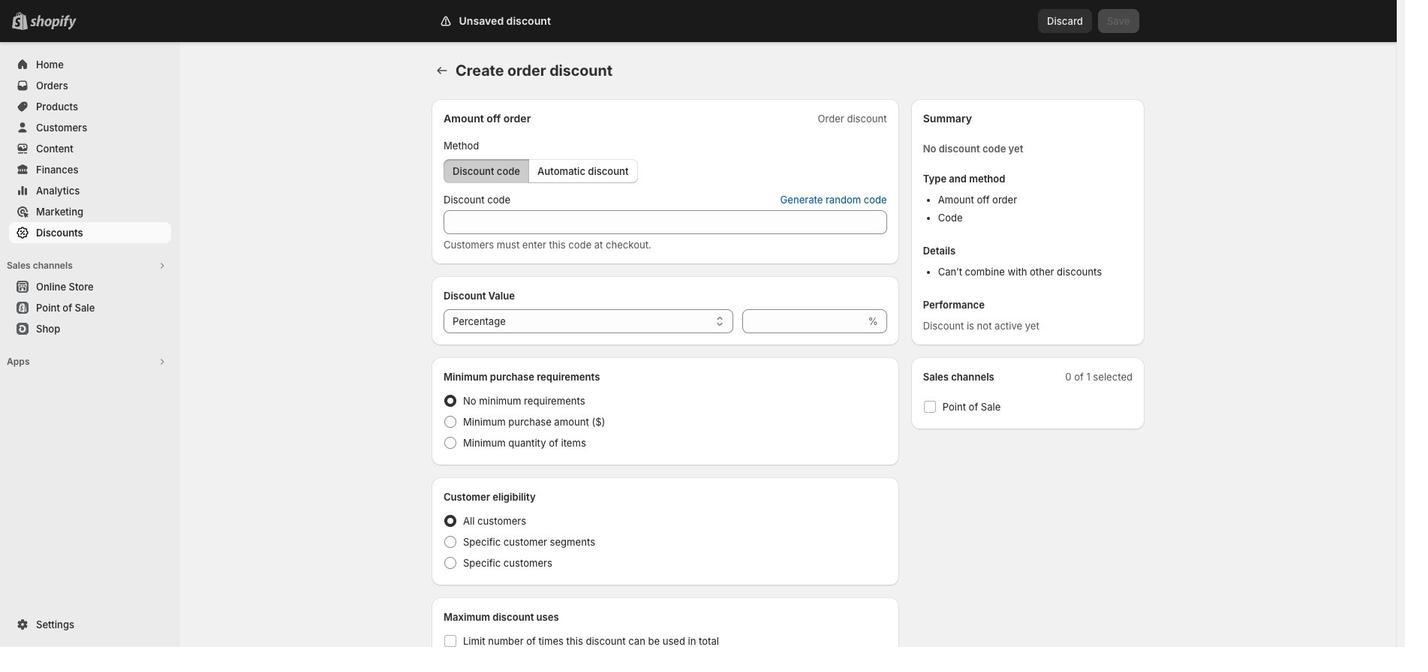 Task type: vqa. For each thing, say whether or not it's contained in the screenshot.
my store image
no



Task type: locate. For each thing, give the bounding box(es) containing it.
None text field
[[444, 210, 887, 234], [742, 309, 866, 333], [444, 210, 887, 234], [742, 309, 866, 333]]



Task type: describe. For each thing, give the bounding box(es) containing it.
shopify image
[[30, 15, 77, 30]]



